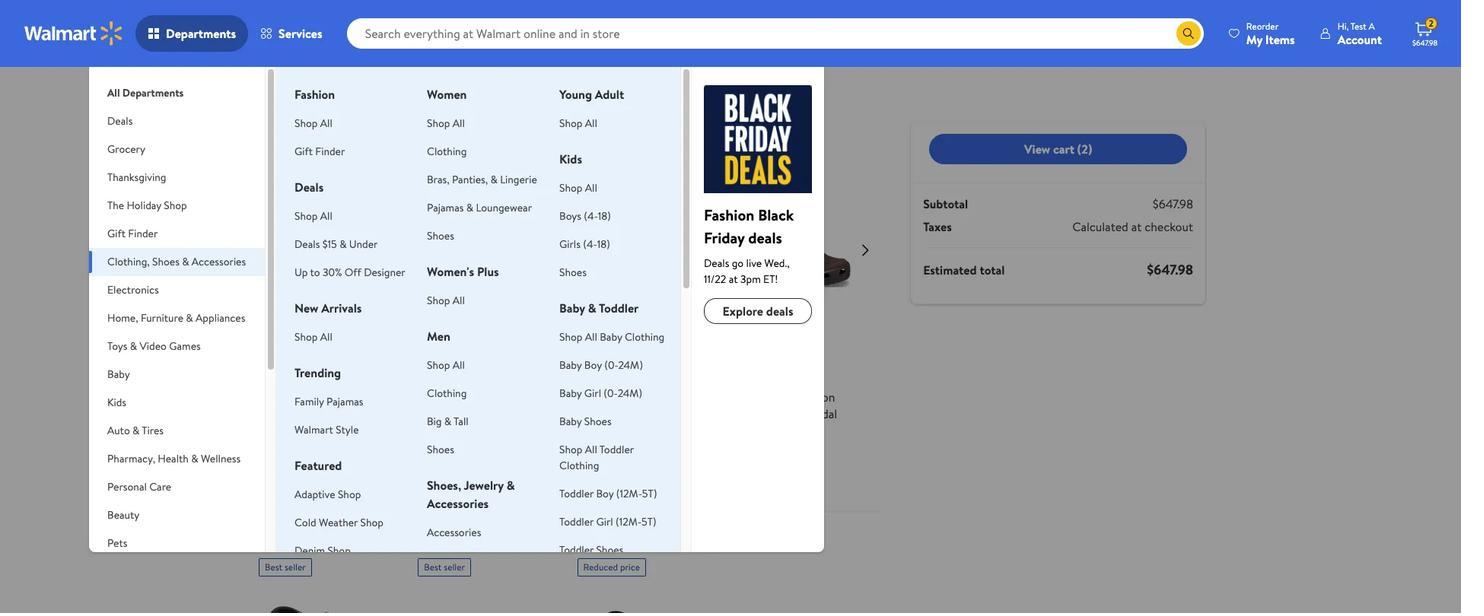 Task type: vqa. For each thing, say whether or not it's contained in the screenshot.
topmost Two
no



Task type: locate. For each thing, give the bounding box(es) containing it.
0 vertical spatial also
[[331, 133, 357, 154]]

0 horizontal spatial from
[[418, 366, 449, 385]]

all for the shop all link underneath women's
[[453, 293, 465, 308]]

deals down et!
[[767, 303, 794, 320]]

all up boys (4-18)
[[585, 180, 598, 196]]

1 vertical spatial 24m)
[[618, 386, 643, 401]]

from for from $19.99 crocs toddler & kids crocband clog, sizes 4-6
[[418, 366, 449, 385]]

24m) down the shop all baby clothing link
[[619, 358, 643, 373]]

clothing, shoes & accessories
[[107, 254, 246, 270]]

(0-
[[605, 358, 619, 373], [604, 386, 618, 401]]

$19.99 inside from $19.99 crocs toddler & kids crocband clog, sizes 4-6
[[453, 366, 489, 385]]

2 options from the left
[[430, 318, 468, 334]]

options for from $19.99 crocs toddler & kids baya clog
[[590, 318, 627, 334]]

18) for girls (4-18)
[[598, 237, 610, 252]]

cold weather shop
[[295, 516, 384, 531]]

& inside from $19.99 crocs toddler & kids crocband clog, sizes 4-6
[[494, 389, 502, 406]]

1 horizontal spatial gift
[[295, 144, 313, 159]]

crocs inside $24.99 crocs toddler & kids classic glitter clog, sizes 4-6
[[259, 389, 290, 406]]

2 horizontal spatial day
[[587, 453, 601, 466]]

shoes
[[427, 228, 454, 244], [152, 254, 180, 270], [560, 265, 587, 280], [585, 414, 612, 429], [427, 442, 454, 458], [597, 543, 624, 558]]

style
[[336, 423, 359, 438]]

all for the shop all link over "boys (4-18)" link
[[585, 180, 598, 196]]

shop all down women's
[[427, 293, 465, 308]]

gift for gift finder dropdown button at top left
[[107, 226, 126, 241]]

gift finder button
[[89, 220, 265, 248]]

1 horizontal spatial reduced price
[[584, 561, 640, 574]]

search icon image
[[1183, 27, 1195, 40]]

clothing link up "bras,"
[[427, 144, 467, 159]]

gift finder down fashion
[[295, 144, 345, 159]]

also
[[331, 133, 357, 154], [331, 524, 357, 544]]

0 vertical spatial reduced price
[[424, 171, 481, 184]]

accessories inside the shoes, jewelry & accessories
[[427, 496, 489, 512]]

& inside $24.99 crocs toddler & kids classic glitter clog, sizes 4-6
[[334, 389, 343, 406]]

6 inside from $19.99 crocs toddler & kids crocband clog, sizes 4-6
[[430, 423, 437, 439]]

4 options from the left
[[749, 318, 787, 334]]

crocs inside crocs men's yukon vista ii clog sandal
[[737, 389, 768, 406]]

2 vertical spatial shoes link
[[427, 442, 454, 458]]

shop up deals $15 & under
[[295, 209, 318, 224]]

reduced price down toddler shoes
[[584, 561, 640, 574]]

0 vertical spatial crocs toddler & kids baya clog image
[[578, 193, 711, 326]]

deals up 11/22
[[704, 256, 730, 271]]

shop all up "boys (4-18)" link
[[560, 180, 598, 196]]

shipping for from $19.99 crocs toddler & kids baya clog
[[603, 453, 636, 466]]

kids right crocband
[[505, 389, 527, 406]]

friday
[[704, 228, 745, 248]]

up to 30% off designer link
[[295, 265, 406, 280]]

finder down holiday
[[128, 226, 158, 241]]

toddler shoes link
[[560, 543, 624, 558]]

pajamas up style
[[327, 394, 364, 410]]

& right $15
[[340, 237, 347, 252]]

options down new
[[271, 318, 309, 334]]

wed.,
[[765, 256, 790, 271]]

pets
[[107, 536, 127, 551]]

0 vertical spatial departments
[[166, 25, 236, 42]]

girls (4-18)
[[560, 237, 610, 252]]

1 vertical spatial reduced
[[584, 561, 618, 574]]

baby up baby boy (0-24m)
[[600, 330, 623, 345]]

all down baby shoes
[[585, 442, 598, 458]]

0 vertical spatial reduced
[[424, 171, 459, 184]]

2 clog from the left
[[776, 406, 801, 423]]

24m) down baby boy (0-24m) link
[[618, 386, 643, 401]]

$24.99
[[259, 366, 299, 385]]

24m) for baby boy (0-24m)
[[619, 358, 643, 373]]

deals
[[107, 113, 133, 129], [295, 179, 324, 196], [295, 237, 320, 252], [704, 256, 730, 271]]

price down toddler shoes
[[621, 561, 640, 574]]

0 horizontal spatial 1-day shipping
[[262, 470, 317, 483]]

all for the shop all link under new
[[320, 330, 333, 345]]

shipping up toddler boy (12m-5t) link
[[603, 453, 636, 466]]

(0- down shop all baby clothing
[[605, 358, 619, 373]]

gift
[[295, 144, 313, 159], [107, 226, 126, 241]]

1 vertical spatial finder
[[128, 226, 158, 241]]

gift finder for gift finder 'link'
[[295, 144, 345, 159]]

crocs toddler & kids crocband clog, sizes 4-6 image
[[418, 193, 552, 326], [578, 583, 711, 614]]

shop down baby shoes
[[560, 442, 583, 458]]

1 vertical spatial crocs toddler & kids crocband clog, sizes 4-6 image
[[578, 583, 711, 614]]

1 vertical spatial customers
[[256, 524, 327, 544]]

1 crocs from the left
[[259, 389, 290, 406]]

2 vertical spatial accessories
[[427, 525, 481, 541]]

customers down fashion
[[256, 133, 327, 154]]

1 horizontal spatial 6
[[430, 423, 437, 439]]

test
[[1351, 19, 1367, 32]]

& left tall on the left of the page
[[445, 414, 452, 429]]

all for shop all toddler clothing link
[[585, 442, 598, 458]]

crocs
[[259, 389, 290, 406], [418, 389, 449, 406], [578, 389, 608, 406], [737, 389, 768, 406]]

walmart
[[295, 423, 333, 438]]

accessories down the shoes, jewelry & accessories
[[427, 525, 481, 541]]

$647.98 for subtotal
[[1153, 196, 1194, 212]]

also for considered
[[331, 524, 357, 544]]

day for $24.99 crocs toddler & kids classic glitter clog, sizes 4-6
[[268, 470, 282, 483]]

seller up boys (4-18)
[[603, 171, 625, 184]]

toys
[[107, 339, 128, 354]]

(0- down baby boy (0-24m) link
[[604, 386, 618, 401]]

$19.99 for from $19.99 crocs toddler & kids baya clog
[[612, 366, 648, 385]]

(0- for boy
[[605, 358, 619, 373]]

2 customers from the top
[[256, 524, 327, 544]]

2 clothing link from the top
[[427, 386, 467, 401]]

price up pajamas & loungewear link
[[461, 171, 481, 184]]

$19.99 inside from $19.99 crocs toddler & kids baya clog
[[612, 366, 648, 385]]

auto & tires
[[107, 423, 164, 439]]

0 horizontal spatial 6
[[299, 423, 306, 439]]

kids
[[560, 151, 583, 168], [345, 389, 367, 406], [505, 389, 527, 406], [664, 389, 686, 406], [107, 395, 126, 410]]

kids up style
[[345, 389, 367, 406]]

product group
[[259, 162, 392, 505], [418, 162, 552, 505], [578, 162, 711, 505], [737, 162, 870, 505], [259, 552, 392, 614], [578, 552, 711, 614], [737, 552, 863, 614]]

0 vertical spatial clothing link
[[427, 144, 467, 159]]

4- inside $24.99 crocs toddler & kids classic glitter clog, sizes 4-6
[[287, 423, 299, 439]]

deals down gift finder 'link'
[[295, 179, 324, 196]]

shop all link down women's
[[427, 293, 465, 308]]

1 vertical spatial gift
[[107, 226, 126, 241]]

finder for gift finder 'link'
[[316, 144, 345, 159]]

pharmacy, health & wellness
[[107, 452, 241, 467]]

shop all down men
[[427, 358, 465, 373]]

product group containing $24.99
[[259, 162, 392, 505]]

& inside dropdown button
[[133, 423, 140, 439]]

0 vertical spatial finder
[[316, 144, 345, 159]]

toddler inside $24.99 crocs toddler & kids classic glitter clog, sizes 4-6
[[292, 389, 332, 406]]

4 crocs from the left
[[737, 389, 768, 406]]

4- for $19.99
[[418, 423, 430, 439]]

1- inside product group
[[262, 470, 268, 483]]

1 clog, from the left
[[335, 406, 363, 423]]

1-day shipping for $24.99 crocs toddler & kids classic glitter clog, sizes 4-6
[[262, 470, 317, 483]]

0 vertical spatial boy
[[585, 358, 602, 373]]

4- down family
[[287, 423, 299, 439]]

0 vertical spatial 24m)
[[619, 358, 643, 373]]

clog, inside from $19.99 crocs toddler & kids crocband clog, sizes 4-6
[[473, 406, 501, 423]]

from inside from $19.99 crocs toddler & kids baya clog
[[578, 366, 609, 385]]

all for the shop all link over these
[[453, 116, 465, 131]]

& right "glitter"
[[334, 389, 343, 406]]

sizes for crocs
[[259, 423, 284, 439]]

options down et!
[[749, 318, 787, 334]]

home,
[[107, 311, 138, 326]]

crocs down $24.99
[[259, 389, 290, 406]]

1 vertical spatial accessories
[[427, 496, 489, 512]]

best
[[265, 171, 283, 184], [584, 171, 601, 184], [265, 561, 283, 574], [424, 561, 442, 574]]

sizes right tall on the left of the page
[[504, 406, 529, 423]]

3 options from the left
[[590, 318, 627, 334]]

& left tires
[[133, 423, 140, 439]]

0 horizontal spatial finder
[[128, 226, 158, 241]]

girl for toddler
[[597, 515, 613, 530]]

new arrivals
[[295, 300, 362, 317]]

clog inside crocs men's yukon vista ii clog sandal
[[776, 406, 801, 423]]

0 vertical spatial (0-
[[605, 358, 619, 373]]

1 horizontal spatial pajamas
[[427, 200, 464, 215]]

1 from from the left
[[418, 366, 449, 385]]

1 horizontal spatial $19.99
[[612, 366, 648, 385]]

shop all up these
[[427, 116, 465, 131]]

1 (12m- from the top
[[617, 487, 643, 502]]

boy for toddler
[[597, 487, 614, 502]]

0 horizontal spatial gift
[[107, 226, 126, 241]]

2
[[1430, 17, 1434, 30]]

1 horizontal spatial to
[[745, 87, 758, 106]]

2 4- from the left
[[418, 423, 430, 439]]

deals up live
[[749, 228, 783, 248]]

$647.98
[[1413, 37, 1439, 48], [1153, 196, 1194, 212], [1148, 260, 1194, 279]]

baby shoes link
[[560, 414, 612, 429]]

girl
[[585, 386, 602, 401], [597, 515, 613, 530]]

all
[[107, 85, 120, 101], [320, 116, 333, 131], [453, 116, 465, 131], [585, 116, 598, 131], [585, 180, 598, 196], [320, 209, 333, 224], [453, 293, 465, 308], [320, 330, 333, 345], [585, 330, 598, 345], [453, 358, 465, 373], [585, 442, 598, 458]]

0 vertical spatial girl
[[585, 386, 602, 401]]

shipping down tall on the left of the page
[[444, 470, 476, 483]]

1 vertical spatial shoes link
[[560, 265, 587, 280]]

day left featured
[[268, 470, 282, 483]]

shop down women's
[[427, 293, 450, 308]]

deals inside fashion black friday deals deals go live wed., 11/22 at 3pm et!
[[749, 228, 783, 248]]

games
[[169, 339, 201, 354]]

1 vertical spatial girl
[[597, 515, 613, 530]]

baby for shoes
[[560, 414, 582, 429]]

0 vertical spatial customers
[[256, 133, 327, 154]]

1 horizontal spatial shipping
[[444, 470, 476, 483]]

options link for $24.99 crocs toddler & kids classic glitter clog, sizes 4-6
[[259, 314, 321, 338]]

clog
[[605, 406, 630, 423], [776, 406, 801, 423]]

shop all down young
[[560, 116, 598, 131]]

personal care button
[[89, 474, 265, 502]]

1 vertical spatial (12m-
[[616, 515, 642, 530]]

baby down 'toys'
[[107, 367, 130, 382]]

1 vertical spatial to
[[310, 265, 320, 280]]

6 inside $24.99 crocs toddler & kids classic glitter clog, sizes 4-6
[[299, 423, 306, 439]]

baby up shop all baby clothing
[[560, 300, 585, 317]]

reduced price inside product group
[[584, 561, 640, 574]]

walmart image
[[24, 21, 123, 46]]

young
[[560, 86, 592, 103]]

0 vertical spatial to
[[745, 87, 758, 106]]

crocs toddler & kids baya clog image
[[578, 193, 711, 326], [259, 583, 392, 614]]

0 vertical spatial gift finder
[[295, 144, 345, 159]]

0 horizontal spatial at
[[729, 272, 738, 287]]

deals inside fashion black friday deals deals go live wed., 11/22 at 3pm et!
[[704, 256, 730, 271]]

2 crocs from the left
[[418, 389, 449, 406]]

gift for gift finder 'link'
[[295, 144, 313, 159]]

shop down thanksgiving dropdown button
[[164, 198, 187, 213]]

5t) for toddler girl (12m-5t)
[[642, 515, 657, 530]]

clothing up baby boy (0-24m)
[[625, 330, 665, 345]]

clog inside from $19.99 crocs toddler & kids baya clog
[[605, 406, 630, 423]]

view cart (2)
[[1025, 141, 1093, 157]]

0 vertical spatial accessories
[[192, 254, 246, 270]]

customers for customers also bought these products
[[256, 133, 327, 154]]

all down "young adult"
[[585, 116, 598, 131]]

0 vertical spatial crocs toddler & kids crocband clog, sizes 4-6 image
[[418, 193, 552, 326]]

at inside fashion black friday deals deals go live wed., 11/22 at 3pm et!
[[729, 272, 738, 287]]

1 vertical spatial $647.98
[[1153, 196, 1194, 212]]

0 horizontal spatial $19.99
[[453, 366, 489, 385]]

baby girl (0-24m)
[[560, 386, 643, 401]]

1 vertical spatial departments
[[122, 85, 184, 101]]

shoes inside dropdown button
[[152, 254, 180, 270]]

toddler girl (12m-5t)
[[560, 515, 657, 530]]

reorder
[[1247, 19, 1279, 32]]

1 options link from the left
[[259, 314, 321, 338]]

gift inside dropdown button
[[107, 226, 126, 241]]

departments
[[166, 25, 236, 42], [122, 85, 184, 101]]

pets button
[[89, 530, 265, 558]]

sandal
[[804, 406, 838, 423]]

0 vertical spatial pajamas
[[427, 200, 464, 215]]

1-day shipping up toddler boy (12m-5t) link
[[581, 453, 636, 466]]

total
[[980, 262, 1005, 278]]

accessories for jewelry
[[427, 496, 489, 512]]

0 vertical spatial deals
[[749, 228, 783, 248]]

clog, for $24.99
[[335, 406, 363, 423]]

1 horizontal spatial 1-day shipping
[[421, 470, 476, 483]]

1 also from the top
[[331, 133, 357, 154]]

sizes
[[504, 406, 529, 423], [259, 423, 284, 439]]

1 vertical spatial also
[[331, 524, 357, 544]]

3 options link from the left
[[578, 314, 639, 338]]

products
[[452, 133, 511, 154]]

1 horizontal spatial clog,
[[473, 406, 501, 423]]

0 horizontal spatial gift finder
[[107, 226, 158, 241]]

accessories for shoes
[[192, 254, 246, 270]]

all up gift finder 'link'
[[320, 116, 333, 131]]

& inside the shoes, jewelry & accessories
[[507, 477, 515, 494]]

1 horizontal spatial from
[[578, 366, 609, 385]]

toddler inside from $19.99 crocs toddler & kids baya clog
[[611, 389, 650, 406]]

1- for from $19.99 crocs toddler & kids baya clog
[[581, 453, 587, 466]]

services button
[[248, 15, 335, 52]]

men's
[[771, 389, 801, 406]]

1 horizontal spatial crocs toddler & kids baya clog image
[[578, 193, 711, 326]]

(4-
[[584, 209, 598, 224], [583, 237, 598, 252]]

(12m- down toddler boy (12m-5t) link
[[616, 515, 642, 530]]

gift finder for gift finder dropdown button at top left
[[107, 226, 158, 241]]

4- inside from $19.99 crocs toddler & kids crocband clog, sizes 4-6
[[418, 423, 430, 439]]

18) right boys
[[598, 209, 611, 224]]

also for bought
[[331, 133, 357, 154]]

1 horizontal spatial clog
[[776, 406, 801, 423]]

from $19.99 crocs toddler & kids baya clog
[[578, 366, 686, 423]]

1 customers from the top
[[256, 133, 327, 154]]

electronics button
[[89, 276, 265, 305]]

1 vertical spatial 18)
[[598, 237, 610, 252]]

girl for baby
[[585, 386, 602, 401]]

options down baby & toddler on the left of page
[[590, 318, 627, 334]]

1 horizontal spatial sizes
[[504, 406, 529, 423]]

gift finder inside dropdown button
[[107, 226, 158, 241]]

2 horizontal spatial 1-day shipping
[[581, 453, 636, 466]]

1 4- from the left
[[287, 423, 299, 439]]

gift finder up clothing,
[[107, 226, 158, 241]]

deals up grocery
[[107, 113, 133, 129]]

5t) down toddler boy (12m-5t) link
[[642, 515, 657, 530]]

1 vertical spatial boy
[[597, 487, 614, 502]]

men
[[427, 328, 451, 345]]

girl up the baya
[[585, 386, 602, 401]]

0 vertical spatial (4-
[[584, 209, 598, 224]]

4-
[[287, 423, 299, 439], [418, 423, 430, 439]]

all inside shop all toddler clothing
[[585, 442, 598, 458]]

1 vertical spatial clothing link
[[427, 386, 467, 401]]

0 horizontal spatial shipping
[[284, 470, 317, 483]]

all up baby boy (0-24m)
[[585, 330, 598, 345]]

0 horizontal spatial 1-
[[262, 470, 268, 483]]

1-day shipping
[[581, 453, 636, 466], [262, 470, 317, 483], [421, 470, 476, 483]]

shop all up gift finder 'link'
[[295, 116, 333, 131]]

1 horizontal spatial finder
[[316, 144, 345, 159]]

1 options from the left
[[271, 318, 309, 334]]

boy
[[585, 358, 602, 373], [597, 487, 614, 502]]

departments up all departments link
[[166, 25, 236, 42]]

2 5t) from the top
[[642, 515, 657, 530]]

boy up toddler girl (12m-5t) 'link'
[[597, 487, 614, 502]]

2 vertical spatial $647.98
[[1148, 260, 1194, 279]]

1-day shipping down big & tall
[[421, 470, 476, 483]]

1- for from $19.99 crocs toddler & kids crocband clog, sizes 4-6
[[421, 470, 428, 483]]

0 vertical spatial (12m-
[[617, 487, 643, 502]]

the
[[107, 198, 124, 213]]

2 clog, from the left
[[473, 406, 501, 423]]

2 options link from the left
[[418, 314, 480, 338]]

options link up baby boy (0-24m) link
[[578, 314, 639, 338]]

from down men
[[418, 366, 449, 385]]

young adult
[[560, 86, 625, 103]]

options link down et!
[[737, 314, 799, 338]]

5t) up toddler girl (12m-5t) 'link'
[[643, 487, 657, 502]]

6 left tall on the left of the page
[[430, 423, 437, 439]]

0 horizontal spatial reduced
[[424, 171, 459, 184]]

18)
[[598, 209, 611, 224], [598, 237, 610, 252]]

1- down baby shoes
[[581, 453, 587, 466]]

5t) for toddler boy (12m-5t)
[[643, 487, 657, 502]]

shoes, jewelry & accessories
[[427, 477, 515, 512]]

clothing link for women
[[427, 144, 467, 159]]

from inside from $19.99 crocs toddler & kids crocband clog, sizes 4-6
[[418, 366, 449, 385]]

lingerie
[[500, 172, 537, 187]]

1-day shipping up adaptive
[[262, 470, 317, 483]]

0 vertical spatial 5t)
[[643, 487, 657, 502]]

baby for boy
[[560, 358, 582, 373]]

1 horizontal spatial gift finder
[[295, 144, 345, 159]]

4- left tall on the left of the page
[[418, 423, 430, 439]]

2 horizontal spatial 1-
[[581, 453, 587, 466]]

2 $19.99 from the left
[[612, 366, 648, 385]]

reduced down toddler shoes
[[584, 561, 618, 574]]

options link for from $19.99 crocs toddler & kids baya clog
[[578, 314, 639, 338]]

go
[[732, 256, 744, 271]]

2 (12m- from the top
[[616, 515, 642, 530]]

0 vertical spatial price
[[461, 171, 481, 184]]

0 vertical spatial shoes link
[[427, 228, 454, 244]]

(4- for girls
[[583, 237, 598, 252]]

Walmart Site-Wide search field
[[347, 18, 1204, 49]]

18) for boys (4-18)
[[598, 209, 611, 224]]

0 horizontal spatial sizes
[[259, 423, 284, 439]]

women's plus
[[427, 263, 499, 280]]

sizes inside $24.99 crocs toddler & kids classic glitter clog, sizes 4-6
[[259, 423, 284, 439]]

1 vertical spatial crocs toddler & kids baya clog image
[[259, 583, 392, 614]]

6 for crocs
[[299, 423, 306, 439]]

clog right ii
[[776, 406, 801, 423]]

2 horizontal spatial shipping
[[603, 453, 636, 466]]

departments inside departments popup button
[[166, 25, 236, 42]]

to left the cart!
[[745, 87, 758, 106]]

(4- right boys
[[584, 209, 598, 224]]

clog, inside $24.99 crocs toddler & kids classic glitter clog, sizes 4-6
[[335, 406, 363, 423]]

(2)
[[1078, 141, 1093, 157]]

1 clog from the left
[[605, 406, 630, 423]]

2 also from the top
[[331, 524, 357, 544]]

$647.98 for estimated total
[[1148, 260, 1194, 279]]

1 vertical spatial reduced price
[[584, 561, 640, 574]]

1 horizontal spatial at
[[1132, 219, 1142, 235]]

account
[[1338, 31, 1383, 48]]

shoes down girls
[[560, 265, 587, 280]]

0 horizontal spatial clog
[[605, 406, 630, 423]]

walmart style
[[295, 423, 359, 438]]

added to cart!
[[703, 87, 790, 106]]

1 $19.99 from the left
[[453, 366, 489, 385]]

1 horizontal spatial crocs toddler & kids crocband clog, sizes 4-6 image
[[578, 583, 711, 614]]

1 vertical spatial at
[[729, 272, 738, 287]]

day up toddler boy (12m-5t) link
[[587, 453, 601, 466]]

0 horizontal spatial reduced price
[[424, 171, 481, 184]]

accessories inside the clothing, shoes & accessories dropdown button
[[192, 254, 246, 270]]

0 vertical spatial gift
[[295, 144, 313, 159]]

1 clothing link from the top
[[427, 144, 467, 159]]

clothing link up crocband
[[427, 386, 467, 401]]

1 vertical spatial 5t)
[[642, 515, 657, 530]]

finder inside dropdown button
[[128, 226, 158, 241]]

2 6 from the left
[[430, 423, 437, 439]]

all up crocband
[[453, 358, 465, 373]]

0 horizontal spatial to
[[310, 265, 320, 280]]

to for up
[[310, 265, 320, 280]]

6
[[299, 423, 306, 439], [430, 423, 437, 439]]

(0- for girl
[[604, 386, 618, 401]]

1 vertical spatial pajamas
[[327, 394, 364, 410]]

sizes inside from $19.99 crocs toddler & kids crocband clog, sizes 4-6
[[504, 406, 529, 423]]

1 vertical spatial gift finder
[[107, 226, 158, 241]]

baby girl (0-24m) link
[[560, 386, 643, 401]]

3 crocs from the left
[[578, 389, 608, 406]]

1 horizontal spatial 4-
[[418, 423, 430, 439]]

1 horizontal spatial 1-
[[421, 470, 428, 483]]

5t)
[[643, 487, 657, 502], [642, 515, 657, 530]]

1 5t) from the top
[[643, 487, 657, 502]]

$19.99
[[453, 366, 489, 385], [612, 366, 648, 385]]

day for from $19.99 crocs toddler & kids baya clog
[[587, 453, 601, 466]]

options link
[[259, 314, 321, 338], [418, 314, 480, 338], [578, 314, 639, 338], [737, 314, 799, 338]]

1 6 from the left
[[299, 423, 306, 439]]

pajamas
[[427, 200, 464, 215], [327, 394, 364, 410]]

1 vertical spatial (4-
[[583, 237, 598, 252]]

ii
[[766, 406, 773, 423]]

departments button
[[136, 15, 248, 52]]

subtotal
[[924, 196, 969, 212]]

crocs up baby shoes link
[[578, 389, 608, 406]]

kids inside from $19.99 crocs toddler & kids baya clog
[[664, 389, 686, 406]]

clothing link for men
[[427, 386, 467, 401]]

0 horizontal spatial 4-
[[287, 423, 299, 439]]

clog, for from $19.99
[[473, 406, 501, 423]]

24m) for baby girl (0-24m)
[[618, 386, 643, 401]]

1 vertical spatial (0-
[[604, 386, 618, 401]]

2 from from the left
[[578, 366, 609, 385]]

0 horizontal spatial day
[[268, 470, 282, 483]]

shoes link for men
[[427, 442, 454, 458]]

4 options link from the left
[[737, 314, 799, 338]]

loungewear
[[476, 200, 532, 215]]

to right up on the left top of the page
[[310, 265, 320, 280]]



Task type: describe. For each thing, give the bounding box(es) containing it.
big
[[427, 414, 442, 429]]

product group containing reduced price
[[578, 552, 711, 614]]

crocs men's yukon vista ii clog sandal image
[[737, 193, 870, 326]]

denim shop
[[295, 544, 351, 559]]

my
[[1247, 31, 1263, 48]]

to for added
[[745, 87, 758, 106]]

shoes down toddler girl (12m-5t) 'link'
[[597, 543, 624, 558]]

kids up boys
[[560, 151, 583, 168]]

shop all link down men
[[427, 358, 465, 373]]

bras, panties, & lingerie
[[427, 172, 537, 187]]

shop down cold weather shop link
[[328, 544, 351, 559]]

all up grocery
[[107, 85, 120, 101]]

(12m- for boy
[[617, 487, 643, 502]]

shop all link up gift finder 'link'
[[295, 116, 333, 131]]

baby for girl
[[560, 386, 582, 401]]

toddler boy (12m-5t) link
[[560, 487, 657, 502]]

toddler inside shop all toddler clothing
[[600, 442, 634, 458]]

& down gift finder dropdown button at top left
[[182, 254, 189, 270]]

0 horizontal spatial price
[[461, 171, 481, 184]]

weather
[[319, 516, 358, 531]]

video
[[140, 339, 167, 354]]

the holiday shop
[[107, 198, 187, 213]]

cold
[[295, 516, 317, 531]]

shop up boys
[[560, 180, 583, 196]]

hi,
[[1338, 19, 1350, 32]]

family
[[295, 394, 324, 410]]

shop all toddler clothing
[[560, 442, 634, 474]]

all for the shop all link under men
[[453, 358, 465, 373]]

(4- for boys
[[584, 209, 598, 224]]

shop all link up $15
[[295, 209, 333, 224]]

deals $15 & under
[[295, 237, 378, 252]]

thanksgiving
[[107, 170, 166, 185]]

clothing inside shop all toddler clothing
[[560, 458, 600, 474]]

girls
[[560, 237, 581, 252]]

seller down "denim"
[[285, 561, 306, 574]]

1 vertical spatial deals
[[767, 303, 794, 320]]

(12m- for girl
[[616, 515, 642, 530]]

best seller down accessories link
[[424, 561, 465, 574]]

crocs inside from $19.99 crocs toddler & kids baya clog
[[578, 389, 608, 406]]

baby boy (0-24m)
[[560, 358, 643, 373]]

1 vertical spatial price
[[621, 561, 640, 574]]

0 horizontal spatial crocs toddler & kids crocband clog, sizes 4-6 image
[[418, 193, 552, 326]]

product group containing best seller
[[259, 552, 392, 614]]

shop inside shop all toddler clothing
[[560, 442, 583, 458]]

fashion
[[295, 86, 335, 103]]

boys (4-18) link
[[560, 209, 611, 224]]

product group containing crocs men's yukon vista ii clog sandal
[[737, 162, 870, 505]]

up to 30% off designer
[[295, 265, 406, 280]]

up
[[295, 265, 308, 280]]

from for from $19.99 crocs toddler & kids baya clog
[[578, 366, 609, 385]]

shop all link down young
[[560, 116, 598, 131]]

shop up these
[[427, 116, 450, 131]]

baby for &
[[560, 300, 585, 317]]

hi, test a account
[[1338, 19, 1383, 48]]

0 horizontal spatial pajamas
[[327, 394, 364, 410]]

& right furniture
[[186, 311, 193, 326]]

adult
[[595, 86, 625, 103]]

clothing,
[[107, 254, 150, 270]]

shop down new
[[295, 330, 318, 345]]

1 horizontal spatial reduced
[[584, 561, 618, 574]]

yukon
[[804, 389, 836, 406]]

all for the shop all link underneath young
[[585, 116, 598, 131]]

sizes for $19.99
[[504, 406, 529, 423]]

calculated
[[1073, 219, 1129, 235]]

shop down young
[[560, 116, 583, 131]]

seller down gift finder 'link'
[[285, 171, 306, 184]]

furniture
[[141, 311, 184, 326]]

home, furniture & appliances
[[107, 311, 245, 326]]

toddler shoes
[[560, 543, 624, 558]]

baya
[[578, 406, 603, 423]]

shipping for $24.99 crocs toddler & kids classic glitter clog, sizes 4-6
[[284, 470, 317, 483]]

Search search field
[[347, 18, 1204, 49]]

toys & video games
[[107, 339, 201, 354]]

shoes up women's
[[427, 228, 454, 244]]

women's
[[427, 263, 474, 280]]

crocband
[[418, 406, 470, 423]]

& down panties,
[[467, 200, 474, 215]]

best seller down "denim"
[[265, 561, 306, 574]]

crocs toddler & kids classic glitter clog, sizes 4-6 image
[[259, 193, 392, 326]]

& right health at the bottom of the page
[[191, 452, 198, 467]]

& up shop all baby clothing
[[588, 300, 597, 317]]

tall
[[454, 414, 469, 429]]

baby & toddler
[[560, 300, 639, 317]]

clothing, shoes & accessories button
[[89, 248, 265, 276]]

30%
[[323, 265, 342, 280]]

off
[[345, 265, 362, 280]]

shoes down baby girl (0-24m)
[[585, 414, 612, 429]]

departments inside all departments link
[[122, 85, 184, 101]]

designer
[[364, 265, 406, 280]]

options for from $19.99 crocs toddler & kids crocband clog, sizes 4-6
[[430, 318, 468, 334]]

shop all link up "boys (4-18)" link
[[560, 180, 598, 196]]

clothing up crocband
[[427, 386, 467, 401]]

shop all toddler clothing link
[[560, 442, 634, 474]]

0 vertical spatial $647.98
[[1413, 37, 1439, 48]]

deals inside 'dropdown button'
[[107, 113, 133, 129]]

11/22
[[704, 272, 727, 287]]

panties,
[[452, 172, 488, 187]]

& inside 'dropdown button'
[[130, 339, 137, 354]]

all for the shop all baby clothing link
[[585, 330, 598, 345]]

all for the shop all link above gift finder 'link'
[[320, 116, 333, 131]]

cart!
[[762, 87, 790, 106]]

glitter
[[298, 406, 333, 423]]

shop all link up these
[[427, 116, 465, 131]]

plus
[[477, 263, 499, 280]]

explore deals
[[723, 303, 794, 320]]

all for the shop all link above $15
[[320, 209, 333, 224]]

live
[[747, 256, 762, 271]]

shop all down new
[[295, 330, 333, 345]]

bras, panties, & lingerie link
[[427, 172, 537, 187]]

& inside from $19.99 crocs toddler & kids baya clog
[[653, 389, 661, 406]]

$19.99 for from $19.99 crocs toddler & kids crocband clog, sizes 4-6
[[453, 366, 489, 385]]

shop inside dropdown button
[[164, 198, 187, 213]]

explore
[[723, 303, 764, 320]]

shop all link down new
[[295, 330, 333, 345]]

women
[[427, 86, 467, 103]]

kids inside dropdown button
[[107, 395, 126, 410]]

toddler boy (12m-5t)
[[560, 487, 657, 502]]

the holiday shop button
[[89, 192, 265, 220]]

baby inside dropdown button
[[107, 367, 130, 382]]

customers for customers also considered
[[256, 524, 327, 544]]

baby shoes
[[560, 414, 612, 429]]

clothing up "bras,"
[[427, 144, 467, 159]]

featured
[[295, 458, 342, 474]]

adaptive shop link
[[295, 487, 361, 503]]

options for $24.99 crocs toddler & kids classic glitter clog, sizes 4-6
[[271, 318, 309, 334]]

shop right weather
[[361, 516, 384, 531]]

grocery
[[107, 142, 145, 157]]

3pm
[[741, 272, 761, 287]]

personal
[[107, 480, 147, 495]]

0 horizontal spatial crocs toddler & kids baya clog image
[[259, 583, 392, 614]]

finder for gift finder dropdown button at top left
[[128, 226, 158, 241]]

home, furniture & appliances button
[[89, 305, 265, 333]]

shop down fashion
[[295, 116, 318, 131]]

shipping for from $19.99 crocs toddler & kids crocband clog, sizes 4-6
[[444, 470, 476, 483]]

day for from $19.99 crocs toddler & kids crocband clog, sizes 4-6
[[428, 470, 441, 483]]

wellness
[[201, 452, 241, 467]]

shop all baby clothing link
[[560, 330, 665, 345]]

shop down baby & toddler on the left of page
[[560, 330, 583, 345]]

these
[[412, 133, 448, 154]]

shop down men
[[427, 358, 450, 373]]

shop all baby clothing
[[560, 330, 665, 345]]

boys (4-18)
[[560, 209, 611, 224]]

crocs inside from $19.99 crocs toddler & kids crocband clog, sizes 4-6
[[418, 389, 449, 406]]

4- for crocs
[[287, 423, 299, 439]]

crocs men's yukon vista ii clog sandal
[[737, 389, 838, 423]]

baby button
[[89, 361, 265, 389]]

calculated at checkout
[[1073, 219, 1194, 235]]

shoes,
[[427, 477, 462, 494]]

kids button
[[89, 389, 265, 417]]

seller down accessories link
[[444, 561, 465, 574]]

beauty
[[107, 508, 140, 523]]

toddler inside from $19.99 crocs toddler & kids crocband clog, sizes 4-6
[[452, 389, 491, 406]]

shop up cold weather shop link
[[338, 487, 361, 503]]

care
[[149, 480, 171, 495]]

big & tall link
[[427, 414, 469, 429]]

kids inside from $19.99 crocs toddler & kids crocband clog, sizes 4-6
[[505, 389, 527, 406]]

0 vertical spatial at
[[1132, 219, 1142, 235]]

baby boy (0-24m) link
[[560, 358, 643, 373]]

& right panties,
[[491, 172, 498, 187]]

6 for $19.99
[[430, 423, 437, 439]]

2 $647.98
[[1413, 17, 1439, 48]]

shoes down big
[[427, 442, 454, 458]]

1-day shipping for from $19.99 crocs toddler & kids crocband clog, sizes 4-6
[[421, 470, 476, 483]]

explore deals link
[[704, 298, 813, 324]]

appliances
[[196, 311, 245, 326]]

kids inside $24.99 crocs toddler & kids classic glitter clog, sizes 4-6
[[345, 389, 367, 406]]

next slide for customers also bought these products list image
[[851, 235, 881, 266]]

1- for $24.99 crocs toddler & kids classic glitter clog, sizes 4-6
[[262, 470, 268, 483]]

options link for from $19.99 crocs toddler & kids crocband clog, sizes 4-6
[[418, 314, 480, 338]]

a
[[1370, 19, 1376, 32]]

shop all up $15
[[295, 209, 333, 224]]

customers also bought these products
[[256, 133, 511, 154]]

best seller up boys (4-18)
[[584, 171, 625, 184]]

boy for baby
[[585, 358, 602, 373]]

best seller down gift finder 'link'
[[265, 171, 306, 184]]

added
[[703, 87, 742, 106]]

deals left $15
[[295, 237, 320, 252]]

clothing, shoes & accessories image
[[704, 85, 813, 193]]

grocery button
[[89, 136, 265, 164]]

shoes link for kids
[[560, 265, 587, 280]]

1-day shipping for from $19.99 crocs toddler & kids baya clog
[[581, 453, 636, 466]]

considered
[[360, 524, 433, 544]]



